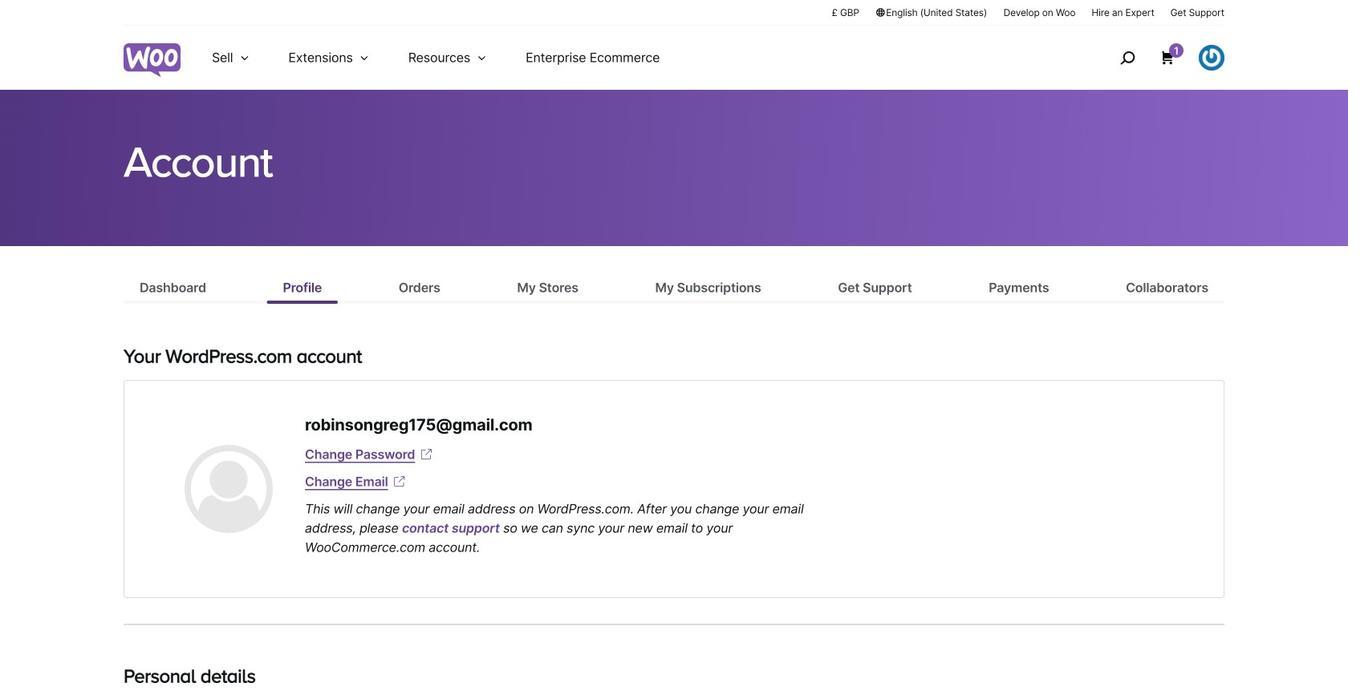 Task type: locate. For each thing, give the bounding box(es) containing it.
search image
[[1115, 45, 1140, 71]]

external link image
[[391, 474, 407, 490]]

open account menu image
[[1199, 45, 1224, 71]]



Task type: describe. For each thing, give the bounding box(es) containing it.
gravatar image image
[[185, 445, 273, 534]]

external link image
[[418, 447, 434, 463]]

service navigation menu element
[[1086, 32, 1224, 84]]



Task type: vqa. For each thing, say whether or not it's contained in the screenshot.
service navigation menu element
yes



